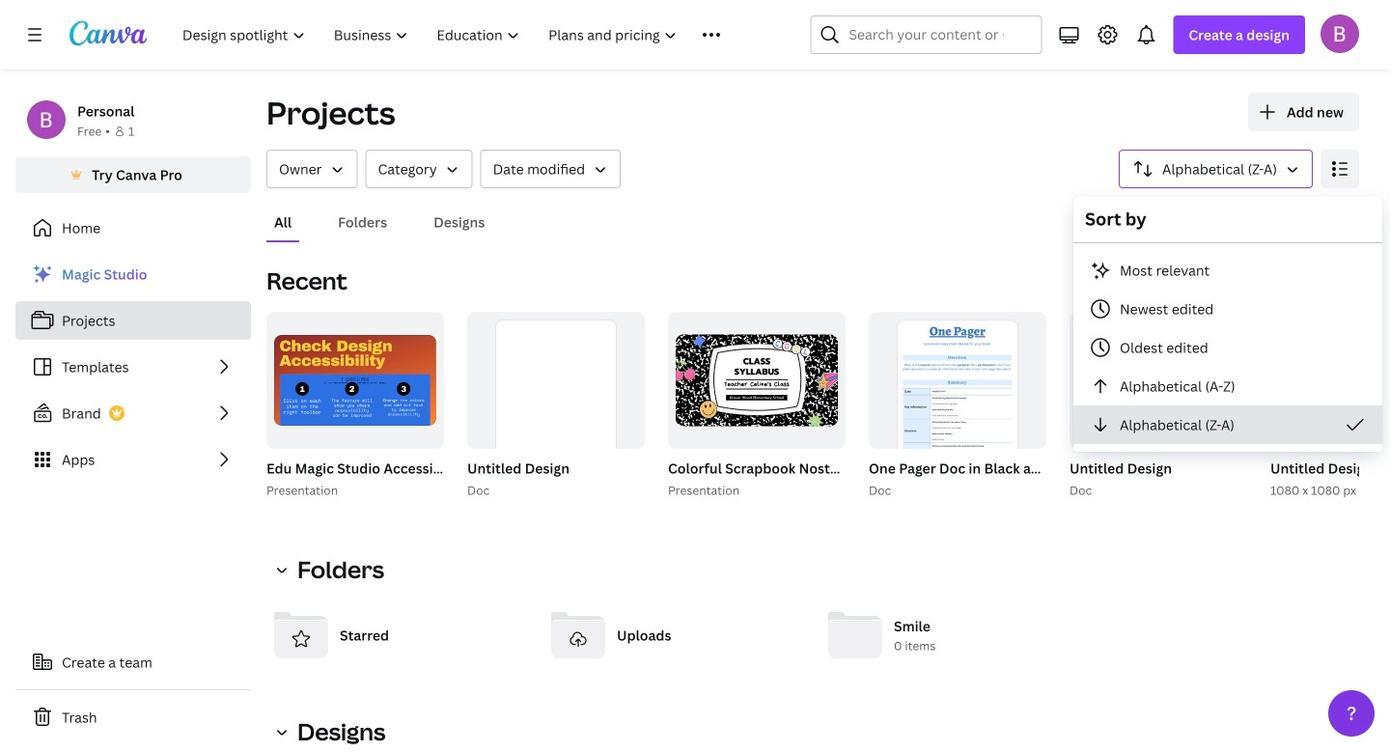 Task type: locate. For each thing, give the bounding box(es) containing it.
1 group from the left
[[263, 312, 628, 500]]

Search search field
[[849, 16, 1003, 53]]

Date modified button
[[480, 150, 621, 188]]

None search field
[[810, 15, 1042, 54]]

option
[[1074, 251, 1383, 290], [1074, 290, 1383, 328], [1074, 328, 1383, 367], [1074, 367, 1383, 405], [1074, 405, 1383, 444]]

group
[[263, 312, 628, 500], [266, 312, 444, 449], [463, 312, 645, 500], [467, 312, 645, 492], [664, 312, 1155, 500], [668, 312, 846, 449], [865, 312, 1363, 500], [869, 312, 1047, 492], [1066, 312, 1247, 500], [1267, 312, 1390, 500]]

top level navigation element
[[170, 15, 764, 54], [170, 15, 764, 54]]

2 group from the left
[[266, 312, 444, 449]]

4 group from the left
[[467, 312, 645, 492]]

Owner button
[[266, 150, 358, 188]]

9 group from the left
[[1066, 312, 1247, 500]]

3 option from the top
[[1074, 328, 1383, 367]]

8 group from the left
[[869, 312, 1047, 492]]

6 group from the left
[[668, 312, 846, 449]]

region
[[266, 747, 1359, 752]]

4 option from the top
[[1074, 367, 1383, 405]]

list
[[15, 255, 251, 479]]

7 group from the left
[[865, 312, 1363, 500]]

sort by list box
[[1074, 251, 1383, 444]]



Task type: describe. For each thing, give the bounding box(es) containing it.
5 option from the top
[[1074, 405, 1383, 444]]

Category button
[[365, 150, 473, 188]]

5 group from the left
[[664, 312, 1155, 500]]

bob builder image
[[1321, 14, 1359, 53]]

2 option from the top
[[1074, 290, 1383, 328]]

1 option from the top
[[1074, 251, 1383, 290]]

10 group from the left
[[1267, 312, 1390, 500]]

Sort by button
[[1119, 150, 1313, 188]]

3 group from the left
[[463, 312, 645, 500]]



Task type: vqa. For each thing, say whether or not it's contained in the screenshot.
4th OPTION from the bottom
yes



